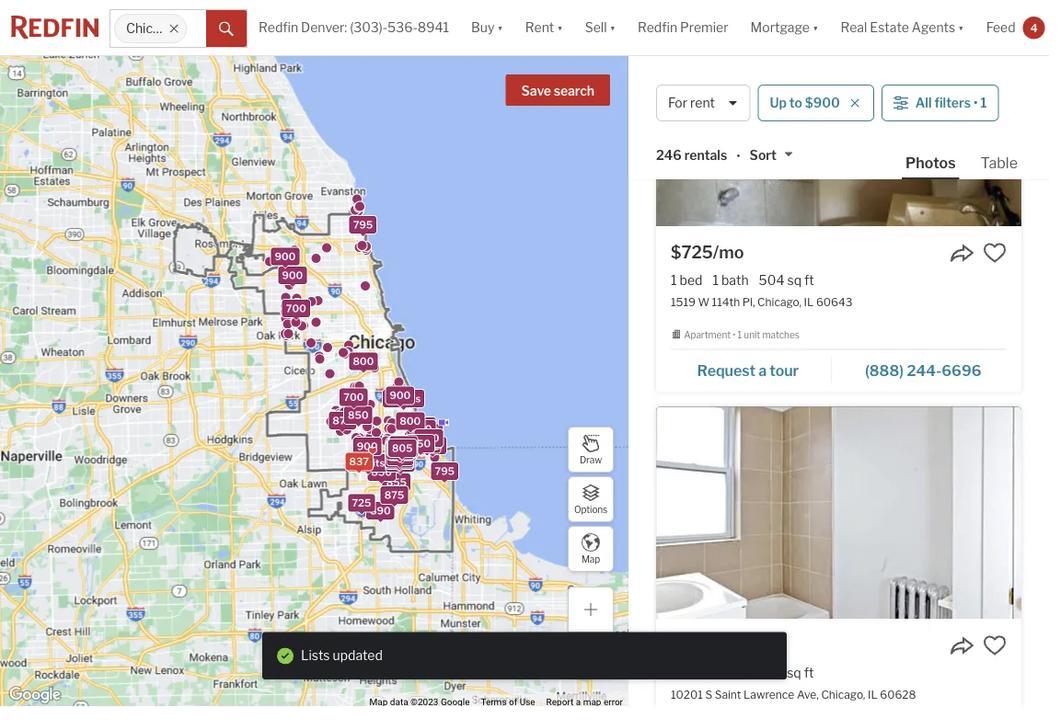 Task type: vqa. For each thing, say whether or not it's contained in the screenshot.
CA related to $9,499,000
no



Task type: describe. For each thing, give the bounding box(es) containing it.
real
[[841, 20, 867, 35]]

lists updated section
[[262, 633, 787, 680]]

725
[[352, 498, 371, 510]]

bath for $725 /mo
[[722, 272, 749, 288]]

real estate agents ▾ button
[[830, 0, 975, 55]]

lists
[[301, 648, 330, 664]]

1 up "10201"
[[671, 665, 677, 681]]

1 inside button
[[981, 95, 987, 111]]

redfin for redfin premier
[[638, 20, 678, 35]]

sell ▾
[[585, 20, 616, 35]]

0 vertical spatial chicago,
[[758, 296, 802, 309]]

request a tour button
[[671, 356, 832, 384]]

10201
[[671, 689, 703, 702]]

1 vertical spatial chicago,
[[821, 689, 866, 702]]

all filters • 1 button
[[882, 85, 999, 122]]

map button
[[568, 527, 614, 573]]

map
[[582, 554, 600, 565]]

for rent button
[[656, 85, 751, 122]]

options button
[[568, 477, 614, 523]]

sq for $725 /mo
[[787, 272, 802, 288]]

720
[[395, 443, 414, 455]]

mortgage ▾ button
[[740, 0, 830, 55]]

up to $900
[[770, 95, 840, 111]]

0 horizontal spatial •
[[733, 330, 736, 341]]

$855
[[671, 635, 715, 655]]

apartment
[[684, 330, 731, 341]]

870
[[392, 440, 412, 452]]

▾ for buy ▾
[[497, 20, 503, 35]]

(888) 244-6696
[[865, 362, 982, 380]]

0 horizontal spatial 770
[[391, 442, 411, 454]]

up to $900 button
[[758, 85, 874, 122]]

tour
[[770, 362, 799, 380]]

save search
[[522, 83, 595, 99]]

4
[[1031, 21, 1038, 34]]

buy ▾ button
[[460, 0, 514, 55]]

w
[[698, 296, 710, 309]]

1 left unit at the right top of page
[[738, 330, 742, 341]]

sq for $855 /mo
[[787, 665, 801, 681]]

1 vertical spatial 700
[[344, 392, 364, 404]]

1 horizontal spatial 770
[[417, 439, 437, 451]]

2 895 from the left
[[422, 440, 443, 452]]

rent ▾ button
[[525, 0, 563, 55]]

table
[[981, 154, 1018, 172]]

246
[[656, 148, 682, 163]]

/mo for $725
[[713, 242, 744, 262]]

(888)
[[865, 362, 904, 380]]

draw button
[[568, 427, 614, 473]]

redfin denver: (303)-536-8941
[[259, 20, 449, 35]]

lists updated
[[301, 648, 383, 664]]

draw
[[580, 455, 602, 466]]

rent inside rent ▾ dropdown button
[[525, 20, 554, 35]]

sort
[[750, 148, 777, 163]]

chicago apartments for rent
[[656, 74, 939, 99]]

chicago for chicago apartments for rent
[[656, 74, 735, 99]]

options
[[574, 505, 608, 516]]

chicago for chicago
[[126, 21, 175, 36]]

save search button
[[506, 75, 610, 106]]

photos button
[[902, 153, 977, 179]]

▾ for sell ▾
[[610, 20, 616, 35]]

10201 s saint lawrence ave, chicago, il 60628
[[671, 689, 916, 702]]

real estate agents ▾
[[841, 20, 964, 35]]

8941
[[418, 20, 449, 35]]

google image
[[5, 684, 65, 708]]

premier
[[680, 20, 729, 35]]

595 sq ft
[[759, 665, 814, 681]]

2 units
[[351, 457, 385, 469]]

saint
[[715, 689, 741, 702]]

825
[[416, 431, 436, 443]]

rent
[[690, 95, 715, 111]]

$725
[[671, 242, 713, 262]]

bed for $725
[[680, 272, 703, 288]]

denver:
[[301, 20, 347, 35]]

ave,
[[797, 689, 819, 702]]

1 895 from the left
[[393, 439, 414, 451]]

apartment • 1 unit matches
[[684, 330, 800, 341]]

unit
[[744, 330, 761, 341]]

780
[[390, 445, 410, 457]]

• for all filters • 1
[[974, 95, 978, 111]]

3
[[387, 393, 393, 405]]

buy
[[471, 20, 495, 35]]

60643
[[816, 296, 853, 309]]

units for 2 units
[[360, 457, 385, 469]]

for
[[860, 74, 888, 99]]

1 horizontal spatial 850
[[371, 467, 392, 479]]

s
[[705, 689, 713, 702]]

855
[[386, 477, 407, 489]]

▾ inside real estate agents ▾ link
[[958, 20, 964, 35]]

$900
[[805, 95, 840, 111]]

ft for $725 /mo
[[805, 272, 814, 288]]

up
[[770, 95, 787, 111]]

pl,
[[743, 296, 755, 309]]

remove up to $900 image
[[849, 98, 860, 109]]

• for 246 rentals •
[[737, 149, 741, 164]]

mortgage
[[751, 20, 810, 35]]

request
[[697, 362, 756, 380]]

0 horizontal spatial 850
[[348, 410, 369, 422]]

bath for $855 /mo
[[722, 665, 749, 681]]

1 bath for $855 /mo
[[713, 665, 749, 681]]

updated
[[333, 648, 383, 664]]

buy ▾
[[471, 20, 503, 35]]

apartments
[[739, 74, 856, 99]]

to
[[790, 95, 802, 111]]

114th
[[712, 296, 740, 309]]

photo of 10201 s saint lawrence ave, chicago, il 60628 image
[[656, 407, 1022, 619]]

1 up saint
[[713, 665, 719, 681]]

705
[[390, 444, 410, 456]]

2
[[351, 457, 358, 469]]

750
[[392, 440, 412, 452]]



Task type: locate. For each thing, give the bounding box(es) containing it.
246 rentals •
[[656, 148, 741, 164]]

▾ inside mortgage ▾ dropdown button
[[813, 20, 819, 35]]

0 horizontal spatial 795
[[353, 219, 373, 231]]

0 vertical spatial 795
[[353, 219, 373, 231]]

1 vertical spatial sq
[[787, 665, 801, 681]]

favorite button image for $855 /mo
[[983, 634, 1007, 658]]

1
[[981, 95, 987, 111], [671, 272, 677, 288], [713, 272, 719, 288], [738, 330, 742, 341], [671, 665, 677, 681], [713, 665, 719, 681]]

•
[[974, 95, 978, 111], [737, 149, 741, 164], [733, 330, 736, 341]]

ft for $855 /mo
[[804, 665, 814, 681]]

595
[[759, 665, 784, 681]]

redfin for redfin denver: (303)-536-8941
[[259, 20, 298, 35]]

favorite button image
[[983, 241, 1007, 265], [983, 634, 1007, 658]]

0 horizontal spatial units
[[360, 457, 385, 469]]

rent right for
[[893, 74, 939, 99]]

1 vertical spatial units
[[360, 457, 385, 469]]

(888) 244-6696 link
[[832, 354, 1007, 385]]

0 vertical spatial bed
[[680, 272, 703, 288]]

sell ▾ button
[[585, 0, 616, 55]]

favorite button checkbox
[[983, 241, 1007, 265]]

redfin inside button
[[638, 20, 678, 35]]

ft
[[805, 272, 814, 288], [804, 665, 814, 681]]

805
[[392, 443, 413, 455]]

all
[[916, 95, 932, 111]]

▾ inside buy ▾ dropdown button
[[497, 20, 503, 35]]

504
[[759, 272, 785, 288]]

bed up "10201"
[[680, 665, 703, 681]]

mortgage ▾
[[751, 20, 819, 35]]

all filters • 1
[[916, 95, 987, 111]]

▾ for mortgage ▾
[[813, 20, 819, 35]]

2 horizontal spatial 850
[[410, 438, 431, 450]]

1 right filters
[[981, 95, 987, 111]]

▾ right sell
[[610, 20, 616, 35]]

3 ▾ from the left
[[610, 20, 616, 35]]

1 1 bath from the top
[[713, 272, 749, 288]]

chicago down premier
[[656, 74, 735, 99]]

2 favorite button image from the top
[[983, 634, 1007, 658]]

1 bed up "10201"
[[671, 665, 703, 681]]

il left '60628'
[[868, 689, 878, 702]]

1 horizontal spatial units
[[395, 393, 421, 405]]

rentals
[[685, 148, 727, 163]]

remove chicago image
[[169, 23, 180, 34]]

▾ left sell
[[557, 20, 563, 35]]

request a tour
[[697, 362, 799, 380]]

map region
[[0, 0, 679, 708]]

1 up 114th at the top of the page
[[713, 272, 719, 288]]

1 bath for $725 /mo
[[713, 272, 749, 288]]

700
[[286, 303, 306, 315], [344, 392, 364, 404]]

1 bath up saint
[[713, 665, 749, 681]]

▾ inside sell ▾ dropdown button
[[610, 20, 616, 35]]

0 horizontal spatial redfin
[[259, 20, 298, 35]]

1 horizontal spatial il
[[868, 689, 878, 702]]

0 vertical spatial 700
[[286, 303, 306, 315]]

1 vertical spatial 1 bed
[[671, 665, 703, 681]]

1 vertical spatial il
[[868, 689, 878, 702]]

770
[[417, 439, 437, 451], [391, 442, 411, 454]]

0 vertical spatial chicago
[[126, 21, 175, 36]]

rent ▾
[[525, 20, 563, 35]]

0 vertical spatial 1 bath
[[713, 272, 749, 288]]

sell ▾ button
[[574, 0, 627, 55]]

units right 3
[[395, 393, 421, 405]]

bath up 114th at the top of the page
[[722, 272, 749, 288]]

2 ▾ from the left
[[557, 20, 563, 35]]

1 sq from the top
[[787, 272, 802, 288]]

favorite button checkbox
[[983, 634, 1007, 658]]

• left the sort
[[737, 149, 741, 164]]

5 ▾ from the left
[[958, 20, 964, 35]]

favorite button image for $725 /mo
[[983, 241, 1007, 265]]

(303)-
[[350, 20, 388, 35]]

1 horizontal spatial 795
[[435, 466, 455, 478]]

/mo up saint
[[715, 635, 746, 655]]

• right filters
[[974, 95, 978, 111]]

1519
[[671, 296, 696, 309]]

▾ for rent ▾
[[557, 20, 563, 35]]

chicago, right ave,
[[821, 689, 866, 702]]

1 bath
[[713, 272, 749, 288], [713, 665, 749, 681]]

chicago,
[[758, 296, 802, 309], [821, 689, 866, 702]]

chicago
[[126, 21, 175, 36], [656, 74, 735, 99]]

redfin premier
[[638, 20, 729, 35]]

photos
[[906, 154, 956, 172]]

2 redfin from the left
[[638, 20, 678, 35]]

2 1 bath from the top
[[713, 665, 749, 681]]

sq up 10201 s saint lawrence ave, chicago, il 60628
[[787, 665, 801, 681]]

il
[[804, 296, 814, 309], [868, 689, 878, 702]]

• left unit at the right top of page
[[733, 330, 736, 341]]

1 vertical spatial •
[[737, 149, 741, 164]]

redfin
[[259, 20, 298, 35], [638, 20, 678, 35]]

1 vertical spatial bath
[[722, 665, 749, 681]]

1 favorite button image from the top
[[983, 241, 1007, 265]]

0 vertical spatial bath
[[722, 272, 749, 288]]

redfin left premier
[[638, 20, 678, 35]]

0 horizontal spatial il
[[804, 296, 814, 309]]

6696
[[942, 362, 982, 380]]

0 vertical spatial /mo
[[713, 242, 744, 262]]

1 vertical spatial 795
[[435, 466, 455, 478]]

850
[[348, 410, 369, 422], [410, 438, 431, 450], [371, 467, 392, 479]]

1 redfin from the left
[[259, 20, 298, 35]]

▾ right buy
[[497, 20, 503, 35]]

0 horizontal spatial chicago
[[126, 21, 175, 36]]

rent ▾ button
[[514, 0, 574, 55]]

rent right buy ▾
[[525, 20, 554, 35]]

1 bath up 114th at the top of the page
[[713, 272, 749, 288]]

1 horizontal spatial 895
[[422, 440, 443, 452]]

a
[[759, 362, 767, 380]]

2 vertical spatial •
[[733, 330, 736, 341]]

1 horizontal spatial chicago,
[[821, 689, 866, 702]]

submit search image
[[219, 22, 234, 37]]

2 sq from the top
[[787, 665, 801, 681]]

lawrence
[[744, 689, 795, 702]]

1 vertical spatial favorite button image
[[983, 634, 1007, 658]]

$725 /mo
[[671, 242, 744, 262]]

1 bed for $725
[[671, 272, 703, 288]]

1519 w 114th pl, chicago, il 60643
[[671, 296, 853, 309]]

sq
[[787, 272, 802, 288], [787, 665, 801, 681]]

1 vertical spatial 1 bath
[[713, 665, 749, 681]]

▾
[[497, 20, 503, 35], [557, 20, 563, 35], [610, 20, 616, 35], [813, 20, 819, 35], [958, 20, 964, 35]]

/mo up 114th at the top of the page
[[713, 242, 744, 262]]

745
[[391, 444, 411, 456]]

0 vertical spatial il
[[804, 296, 814, 309]]

740
[[392, 446, 412, 458]]

$855 /mo
[[671, 635, 746, 655]]

1 1 bed from the top
[[671, 272, 703, 288]]

search
[[554, 83, 595, 99]]

redfin premier button
[[627, 0, 740, 55]]

sq right 504
[[787, 272, 802, 288]]

bed for $855
[[680, 665, 703, 681]]

/mo
[[713, 242, 744, 262], [715, 635, 746, 655]]

2 bed from the top
[[680, 665, 703, 681]]

837
[[349, 456, 369, 468]]

2 bath from the top
[[722, 665, 749, 681]]

1 vertical spatial bed
[[680, 665, 703, 681]]

1 horizontal spatial redfin
[[638, 20, 678, 35]]

real estate agents ▾ link
[[841, 0, 964, 55]]

0 vertical spatial 850
[[348, 410, 369, 422]]

ft right 504
[[805, 272, 814, 288]]

matches
[[763, 330, 800, 341]]

1 bed for $855
[[671, 665, 703, 681]]

feed
[[986, 20, 1016, 35]]

mortgage ▾ button
[[751, 0, 819, 55]]

ft up ave,
[[804, 665, 814, 681]]

2 horizontal spatial •
[[974, 95, 978, 111]]

bath
[[722, 272, 749, 288], [722, 665, 749, 681]]

▾ right agents
[[958, 20, 964, 35]]

1 horizontal spatial •
[[737, 149, 741, 164]]

save
[[522, 83, 551, 99]]

0 horizontal spatial rent
[[525, 20, 554, 35]]

536-
[[388, 20, 418, 35]]

0 vertical spatial rent
[[525, 20, 554, 35]]

0 horizontal spatial 700
[[286, 303, 306, 315]]

865
[[389, 455, 410, 467]]

2 vertical spatial 850
[[371, 467, 392, 479]]

/mo for $855
[[715, 635, 746, 655]]

1 vertical spatial ft
[[804, 665, 814, 681]]

1 vertical spatial rent
[[893, 74, 939, 99]]

chicago, down 504 sq ft
[[758, 296, 802, 309]]

800
[[353, 356, 374, 368], [400, 416, 421, 428], [411, 423, 432, 435], [418, 427, 439, 439], [418, 433, 439, 444], [390, 457, 411, 469]]

0 vertical spatial sq
[[787, 272, 802, 288]]

2 1 bed from the top
[[671, 665, 703, 681]]

1 ▾ from the left
[[497, 20, 503, 35]]

il left 60643
[[804, 296, 814, 309]]

1 vertical spatial /mo
[[715, 635, 746, 655]]

0 vertical spatial units
[[395, 393, 421, 405]]

photo of 1519 w 114th pl, chicago, il 60643 image
[[656, 14, 1022, 226]]

bath up saint
[[722, 665, 749, 681]]

860
[[417, 434, 438, 446]]

0 horizontal spatial 895
[[393, 439, 414, 451]]

895
[[393, 439, 414, 451], [422, 440, 443, 452]]

1 up the 1519
[[671, 272, 677, 288]]

1 bath from the top
[[722, 272, 749, 288]]

• inside button
[[974, 95, 978, 111]]

units right 2
[[360, 457, 385, 469]]

table button
[[977, 153, 1022, 178]]

1 vertical spatial chicago
[[656, 74, 735, 99]]

filters
[[935, 95, 971, 111]]

• inside 246 rentals •
[[737, 149, 741, 164]]

1 bed from the top
[[680, 272, 703, 288]]

0 vertical spatial •
[[974, 95, 978, 111]]

1 horizontal spatial rent
[[893, 74, 939, 99]]

1 horizontal spatial chicago
[[656, 74, 735, 99]]

redfin left denver:
[[259, 20, 298, 35]]

chicago left submit search image
[[126, 21, 175, 36]]

agents
[[912, 20, 956, 35]]

900
[[275, 251, 296, 263], [282, 270, 303, 282], [390, 390, 411, 402], [411, 421, 432, 433], [411, 423, 432, 435], [357, 441, 378, 453], [390, 445, 411, 457]]

244-
[[907, 362, 942, 380]]

▾ inside rent ▾ dropdown button
[[557, 20, 563, 35]]

bed up the 1519
[[680, 272, 703, 288]]

0 vertical spatial favorite button image
[[983, 241, 1007, 265]]

0 horizontal spatial chicago,
[[758, 296, 802, 309]]

▾ right mortgage at the top of page
[[813, 20, 819, 35]]

875
[[333, 415, 353, 427], [393, 439, 413, 451], [392, 442, 412, 454], [384, 490, 404, 502]]

for rent
[[668, 95, 715, 111]]

1 horizontal spatial 700
[[344, 392, 364, 404]]

1 bed up the 1519
[[671, 272, 703, 288]]

rent
[[525, 20, 554, 35], [893, 74, 939, 99]]

bed
[[680, 272, 703, 288], [680, 665, 703, 681]]

0 vertical spatial 1 bed
[[671, 272, 703, 288]]

units for 3 units
[[395, 393, 421, 405]]

0 vertical spatial ft
[[805, 272, 814, 288]]

1 vertical spatial 850
[[410, 438, 431, 450]]

None search field
[[187, 10, 206, 47]]

4 ▾ from the left
[[813, 20, 819, 35]]



